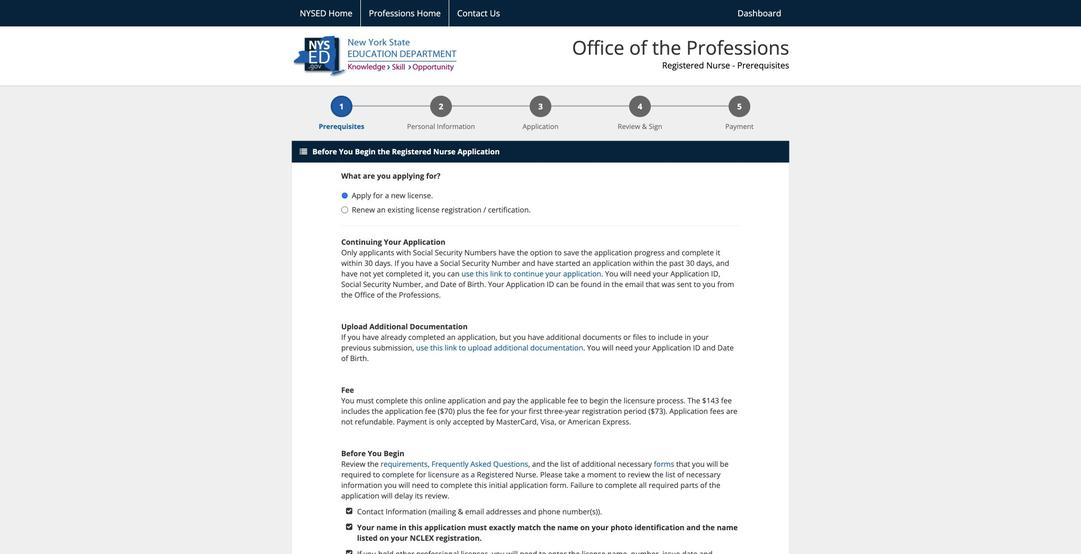 Task type: locate. For each thing, give the bounding box(es) containing it.
1 vertical spatial li image
[[341, 524, 357, 531]]

None radio
[[341, 192, 348, 199], [341, 207, 348, 214], [341, 192, 348, 199], [341, 207, 348, 214]]

li image
[[341, 550, 357, 555]]

1 li image from the top
[[341, 508, 357, 515]]

li image
[[341, 508, 357, 515], [341, 524, 357, 531]]

0 vertical spatial li image
[[341, 508, 357, 515]]



Task type: vqa. For each thing, say whether or not it's contained in the screenshot.
option at the top left of the page
yes



Task type: describe. For each thing, give the bounding box(es) containing it.
list image
[[300, 148, 307, 156]]

2 li image from the top
[[341, 524, 357, 531]]



